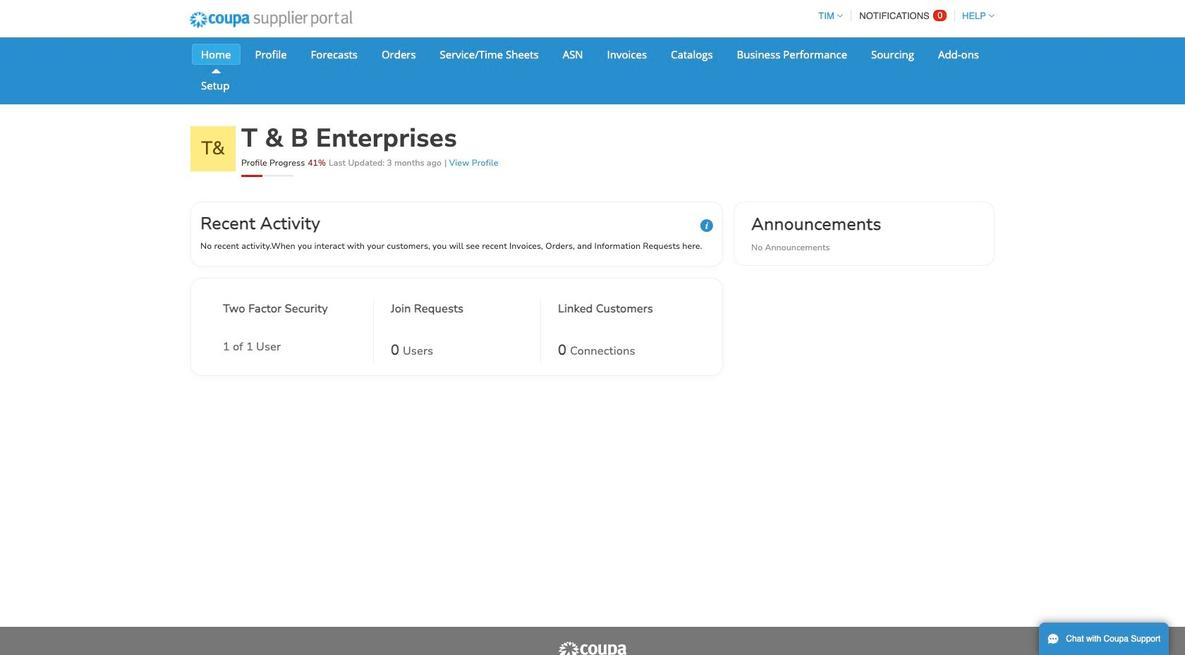 Task type: describe. For each thing, give the bounding box(es) containing it.
t& image
[[191, 126, 236, 172]]

0 vertical spatial coupa supplier portal image
[[180, 2, 362, 37]]



Task type: locate. For each thing, give the bounding box(es) containing it.
navigation
[[813, 2, 995, 30]]

coupa supplier portal image
[[180, 2, 362, 37], [558, 642, 628, 656]]

1 vertical spatial coupa supplier portal image
[[558, 642, 628, 656]]

1 horizontal spatial coupa supplier portal image
[[558, 642, 628, 656]]

0 horizontal spatial coupa supplier portal image
[[180, 2, 362, 37]]

additional information image
[[701, 220, 714, 232]]



Task type: vqa. For each thing, say whether or not it's contained in the screenshot.
the left Coupa Supplier Portal 'image'
yes



